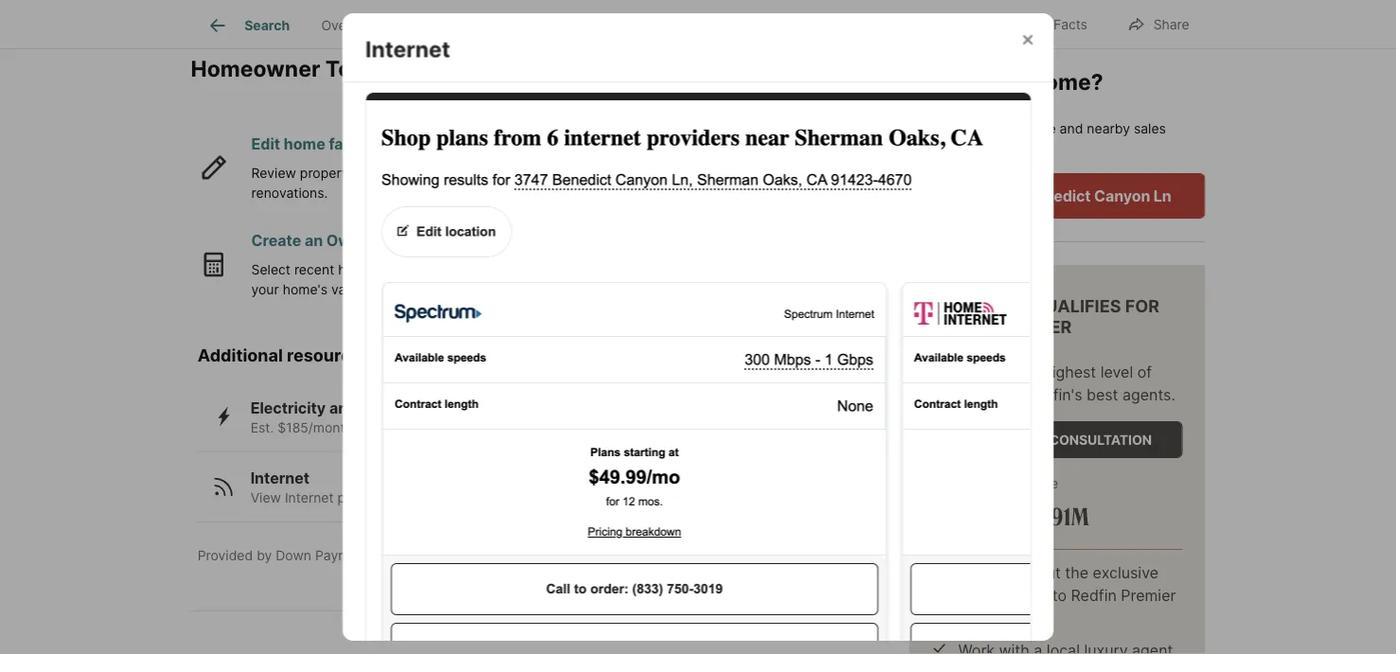 Task type: vqa. For each thing, say whether or not it's contained in the screenshot.
'sale' within the Estimated sale price $2.45M – $2.91M
yes



Task type: describe. For each thing, give the bounding box(es) containing it.
experience
[[932, 362, 1011, 381]]

review
[[251, 166, 296, 182]]

or
[[731, 166, 744, 182]]

home up property
[[284, 136, 325, 154]]

qualifies
[[1032, 295, 1121, 316]]

internet dialog
[[342, 13, 1054, 654]]

homeowner tools
[[191, 55, 383, 82]]

price
[[1027, 475, 1058, 491]]

manage photos link
[[596, 136, 711, 154]]

providers
[[402, 490, 461, 507]]

and inside electricity and solar est. $185/month, save                  $185 with rooftop solar
[[329, 399, 357, 418]]

view
[[250, 490, 281, 507]]

this
[[932, 295, 972, 316]]

down
[[276, 548, 311, 564]]

edit facts button
[[984, 4, 1103, 43]]

redfin's
[[1025, 385, 1082, 403]]

canyon
[[1094, 186, 1150, 205]]

experience the highest level of service from redfin's best agents.
[[932, 362, 1175, 403]]

for
[[1125, 295, 1160, 316]]

$2.45m
[[932, 500, 1003, 531]]

provided by down payment resource, wattbuy, and allconnect
[[197, 548, 594, 564]]

nearby inside track this home's value and nearby sales activity
[[1087, 120, 1130, 136]]

rooftop
[[458, 420, 504, 436]]

recent
[[294, 262, 334, 278]]

more
[[977, 563, 1015, 581]]

by
[[257, 548, 272, 564]]

edit home facts
[[251, 136, 366, 154]]

resources
[[287, 346, 370, 366]]

and inside track your estimate and nearby sale activity.
[[724, 262, 747, 278]]

$2.91m
[[1022, 500, 1089, 531]]

sales inside track this home's value and nearby sales activity
[[1134, 120, 1166, 136]]

home inside the select recent home sales to estimate your home's value.
[[338, 262, 373, 278]]

to inside the select recent home sales to estimate your home's value.
[[413, 262, 425, 278]]

select recent home sales to estimate your home's value.
[[251, 262, 483, 298]]

estimate inside track your estimate and nearby sale activity.
[[666, 262, 720, 278]]

schedule a consultation
[[963, 431, 1152, 447]]

–
[[1008, 500, 1017, 531]]

facts
[[1054, 17, 1087, 33]]

service
[[932, 385, 984, 403]]

1 tab from the left
[[396, 3, 527, 48]]

value
[[1023, 120, 1056, 136]]

tools
[[325, 55, 383, 82]]

learn
[[932, 563, 974, 581]]

for
[[523, 490, 540, 507]]

is
[[909, 68, 928, 95]]

wattbuy,
[[440, 548, 495, 564]]

owner
[[326, 232, 376, 251]]

sale inside estimated sale price $2.45m – $2.91m
[[998, 475, 1023, 491]]

est.
[[250, 420, 274, 436]]

review property details and add renovations.
[[251, 166, 454, 202]]

learn more
[[932, 563, 1015, 581]]

offered
[[996, 586, 1048, 604]]

i own 3747 benedict canyon ln
[[943, 186, 1172, 205]]

estimated sale price $2.45m – $2.91m
[[932, 475, 1089, 531]]

value.
[[331, 282, 368, 298]]

select
[[251, 262, 291, 278]]

this for your
[[933, 68, 973, 95]]

resource,
[[374, 548, 436, 564]]

electricity and solar est. $185/month, save                  $185 with rooftop solar
[[250, 399, 538, 436]]

activity.
[[596, 282, 645, 298]]

services
[[932, 586, 992, 604]]

your inside track your estimate and nearby sale activity.
[[634, 262, 662, 278]]

home's inside track this home's value and nearby sales activity
[[974, 120, 1019, 136]]

level
[[1101, 362, 1133, 381]]

is this your home?
[[909, 68, 1103, 95]]

update home photos or make them private.
[[596, 166, 817, 202]]

nearby inside track your estimate and nearby sale activity.
[[751, 262, 794, 278]]

i
[[943, 186, 947, 205]]

allconnect
[[526, 548, 594, 564]]

the for from
[[1016, 362, 1039, 381]]

update
[[596, 166, 642, 182]]

make
[[748, 166, 782, 182]]

internet for internet view internet plans and providers available for this home
[[250, 470, 310, 488]]

estimate inside the select recent home sales to estimate your home's value.
[[429, 262, 483, 278]]

activity
[[909, 140, 955, 156]]

additional resources
[[197, 346, 370, 366]]

tab list containing search
[[191, 0, 872, 48]]

$185/month,
[[278, 420, 357, 436]]

highest
[[1043, 362, 1096, 381]]

track for track your estimate and nearby sale activity.
[[596, 262, 631, 278]]

add
[[430, 166, 454, 182]]

internet view internet plans and providers available for this home
[[250, 470, 605, 507]]

the for redfin
[[1065, 563, 1089, 581]]

agents.
[[1123, 385, 1175, 403]]

home
[[976, 295, 1028, 316]]

premier
[[997, 316, 1072, 337]]



Task type: locate. For each thing, give the bounding box(es) containing it.
search
[[244, 17, 290, 33]]

0 horizontal spatial your
[[251, 282, 279, 298]]

the up from
[[1016, 362, 1039, 381]]

2 vertical spatial your
[[251, 282, 279, 298]]

photos inside update home photos or make them private.
[[684, 166, 728, 182]]

1 horizontal spatial your
[[634, 262, 662, 278]]

1 vertical spatial edit
[[251, 136, 280, 154]]

customers.
[[932, 608, 1011, 627]]

overview
[[321, 17, 380, 33]]

home down manage photos
[[646, 166, 681, 182]]

1 vertical spatial photos
[[684, 166, 728, 182]]

your down select
[[251, 282, 279, 298]]

payment
[[315, 548, 370, 564]]

the
[[1016, 362, 1039, 381], [1065, 563, 1089, 581]]

schedule
[[963, 431, 1034, 447]]

to down estimate
[[413, 262, 425, 278]]

4 tab from the left
[[775, 3, 856, 48]]

sales down estimate
[[377, 262, 409, 278]]

1 vertical spatial sales
[[377, 262, 409, 278]]

0 vertical spatial edit
[[1026, 17, 1050, 33]]

create an owner estimate
[[251, 232, 445, 251]]

create
[[251, 232, 301, 251]]

1 horizontal spatial estimate
[[666, 262, 720, 278]]

home inside update home photos or make them private.
[[646, 166, 681, 182]]

0 horizontal spatial estimate
[[429, 262, 483, 278]]

0 vertical spatial this
[[933, 68, 973, 95]]

consultation
[[1049, 431, 1152, 447]]

premier
[[1121, 586, 1176, 604]]

1 horizontal spatial solar
[[508, 420, 538, 436]]

track inside track this home's value and nearby sales activity
[[909, 120, 944, 136]]

with
[[428, 420, 454, 436]]

2 vertical spatial this
[[544, 490, 567, 507]]

2 estimate from the left
[[666, 262, 720, 278]]

internet right view
[[285, 490, 334, 507]]

photos left the or
[[684, 166, 728, 182]]

your
[[978, 68, 1026, 95], [634, 262, 662, 278], [251, 282, 279, 298]]

edit inside button
[[1026, 17, 1050, 33]]

share
[[1154, 17, 1189, 33]]

internet down overview
[[365, 36, 450, 62]]

0 horizontal spatial home's
[[283, 282, 328, 298]]

1 horizontal spatial nearby
[[1087, 120, 1130, 136]]

0 horizontal spatial track
[[596, 262, 631, 278]]

track up activity at top right
[[909, 120, 944, 136]]

this home qualifies for redfin premier
[[932, 295, 1160, 337]]

home's inside the select recent home sales to estimate your home's value.
[[283, 282, 328, 298]]

home's left value
[[974, 120, 1019, 136]]

0 vertical spatial home's
[[974, 120, 1019, 136]]

0 vertical spatial to
[[413, 262, 425, 278]]

this right is
[[933, 68, 973, 95]]

1 vertical spatial this
[[948, 120, 971, 136]]

provided
[[197, 548, 253, 564]]

home inside the internet view internet plans and providers available for this home
[[570, 490, 605, 507]]

estimate down estimate
[[429, 262, 483, 278]]

1 horizontal spatial sales
[[1134, 120, 1166, 136]]

internet for internet
[[365, 36, 450, 62]]

this
[[933, 68, 973, 95], [948, 120, 971, 136], [544, 490, 567, 507]]

a
[[1036, 431, 1046, 447]]

1 estimate from the left
[[429, 262, 483, 278]]

0 vertical spatial the
[[1016, 362, 1039, 381]]

0 horizontal spatial the
[[1016, 362, 1039, 381]]

3 tab from the left
[[668, 3, 775, 48]]

details
[[358, 166, 399, 182]]

sales inside the select recent home sales to estimate your home's value.
[[377, 262, 409, 278]]

track for track this home's value and nearby sales activity
[[909, 120, 944, 136]]

solar
[[361, 399, 398, 418], [508, 420, 538, 436]]

redfin
[[932, 316, 993, 337]]

private.
[[596, 186, 643, 202]]

the inside the about the exclusive services offered to redfin premier customers.
[[1065, 563, 1089, 581]]

2 tab from the left
[[527, 3, 668, 48]]

1 vertical spatial home's
[[283, 282, 328, 298]]

tab list
[[191, 0, 872, 48]]

benedict
[[1026, 186, 1091, 205]]

manage photos
[[596, 136, 711, 154]]

edit for edit home facts
[[251, 136, 280, 154]]

2 horizontal spatial your
[[978, 68, 1026, 95]]

home's down recent
[[283, 282, 328, 298]]

this for home's
[[948, 120, 971, 136]]

overview tab
[[306, 3, 396, 48]]

exclusive
[[1093, 563, 1159, 581]]

edit for edit facts
[[1026, 17, 1050, 33]]

and right plans
[[375, 490, 398, 507]]

renovations.
[[251, 186, 328, 202]]

tab
[[396, 3, 527, 48], [527, 3, 668, 48], [668, 3, 775, 48], [775, 3, 856, 48]]

and right value
[[1060, 120, 1083, 136]]

and inside the internet view internet plans and providers available for this home
[[375, 490, 398, 507]]

your up value
[[978, 68, 1026, 95]]

electricity
[[250, 399, 326, 418]]

to
[[413, 262, 425, 278], [1052, 586, 1067, 604]]

best
[[1087, 385, 1118, 403]]

1 vertical spatial to
[[1052, 586, 1067, 604]]

from
[[988, 385, 1021, 403]]

0 vertical spatial nearby
[[1087, 120, 1130, 136]]

1 horizontal spatial track
[[909, 120, 944, 136]]

this inside the internet view internet plans and providers available for this home
[[544, 490, 567, 507]]

0 vertical spatial solar
[[361, 399, 398, 418]]

create an owner estimate link
[[251, 232, 445, 251]]

search link
[[206, 14, 290, 37]]

about
[[1020, 563, 1061, 581]]

home?
[[1031, 68, 1103, 95]]

1 horizontal spatial to
[[1052, 586, 1067, 604]]

internet element
[[365, 13, 473, 63]]

edit up review
[[251, 136, 280, 154]]

2 vertical spatial internet
[[285, 490, 334, 507]]

of
[[1138, 362, 1152, 381]]

and
[[1060, 120, 1083, 136], [403, 166, 426, 182], [724, 262, 747, 278], [329, 399, 357, 418], [375, 490, 398, 507], [499, 548, 523, 564]]

i own 3747 benedict canyon ln button
[[909, 173, 1205, 218]]

1 vertical spatial internet
[[250, 470, 310, 488]]

the inside experience the highest level of service from redfin's best agents.
[[1016, 362, 1039, 381]]

solar up save
[[361, 399, 398, 418]]

home up 'value.'
[[338, 262, 373, 278]]

internet inside 'element'
[[365, 36, 450, 62]]

additional
[[197, 346, 283, 366]]

sale inside track your estimate and nearby sale activity.
[[798, 262, 823, 278]]

the up redfin
[[1065, 563, 1089, 581]]

redfin
[[1071, 586, 1117, 604]]

facts
[[329, 136, 366, 154]]

nearby
[[1087, 120, 1130, 136], [751, 262, 794, 278]]

track this home's value and nearby sales activity
[[909, 120, 1166, 156]]

0 horizontal spatial solar
[[361, 399, 398, 418]]

sales
[[1134, 120, 1166, 136], [377, 262, 409, 278]]

$185
[[393, 420, 424, 436]]

0 vertical spatial your
[[978, 68, 1026, 95]]

this inside track this home's value and nearby sales activity
[[948, 120, 971, 136]]

1 vertical spatial sale
[[998, 475, 1023, 491]]

ln
[[1154, 186, 1172, 205]]

track up activity.
[[596, 262, 631, 278]]

0 vertical spatial photos
[[659, 136, 711, 154]]

track
[[909, 120, 944, 136], [596, 262, 631, 278]]

home right for
[[570, 490, 605, 507]]

and left add
[[403, 166, 426, 182]]

home
[[284, 136, 325, 154], [646, 166, 681, 182], [338, 262, 373, 278], [570, 490, 605, 507]]

your inside the select recent home sales to estimate your home's value.
[[251, 282, 279, 298]]

track inside track your estimate and nearby sale activity.
[[596, 262, 631, 278]]

this right for
[[544, 490, 567, 507]]

homeowner
[[191, 55, 320, 82]]

schedule a consultation button
[[932, 421, 1183, 458]]

save
[[361, 420, 389, 436]]

internet up view
[[250, 470, 310, 488]]

0 vertical spatial sale
[[798, 262, 823, 278]]

available
[[464, 490, 519, 507]]

0 vertical spatial internet
[[365, 36, 450, 62]]

1 horizontal spatial edit
[[1026, 17, 1050, 33]]

track your estimate and nearby sale activity.
[[596, 262, 823, 298]]

0 horizontal spatial nearby
[[751, 262, 794, 278]]

1 vertical spatial solar
[[508, 420, 538, 436]]

estimate down update home photos or make them private.
[[666, 262, 720, 278]]

photos up update home photos or make them private.
[[659, 136, 711, 154]]

your up activity.
[[634, 262, 662, 278]]

1 horizontal spatial home's
[[974, 120, 1019, 136]]

and down update home photos or make them private.
[[724, 262, 747, 278]]

and inside track this home's value and nearby sales activity
[[1060, 120, 1083, 136]]

to inside the about the exclusive services offered to redfin premier customers.
[[1052, 586, 1067, 604]]

property
[[300, 166, 354, 182]]

and inside review property details and add renovations.
[[403, 166, 426, 182]]

estimate
[[379, 232, 445, 251]]

1 vertical spatial track
[[596, 262, 631, 278]]

estimate
[[429, 262, 483, 278], [666, 262, 720, 278]]

edit home facts link
[[251, 136, 366, 154]]

sales up ln
[[1134, 120, 1166, 136]]

1 vertical spatial the
[[1065, 563, 1089, 581]]

0 vertical spatial sales
[[1134, 120, 1166, 136]]

0 horizontal spatial sales
[[377, 262, 409, 278]]

1 horizontal spatial sale
[[998, 475, 1023, 491]]

edit
[[1026, 17, 1050, 33], [251, 136, 280, 154]]

1 horizontal spatial the
[[1065, 563, 1089, 581]]

0 horizontal spatial edit
[[251, 136, 280, 154]]

plans
[[337, 490, 371, 507]]

this up activity at top right
[[948, 120, 971, 136]]

manage
[[596, 136, 655, 154]]

1 vertical spatial nearby
[[751, 262, 794, 278]]

and right wattbuy,
[[499, 548, 523, 564]]

to down about
[[1052, 586, 1067, 604]]

an
[[305, 232, 323, 251]]

3747
[[985, 186, 1022, 205]]

edit facts
[[1026, 17, 1087, 33]]

them
[[785, 166, 817, 182]]

0 horizontal spatial to
[[413, 262, 425, 278]]

1 vertical spatial your
[[634, 262, 662, 278]]

0 vertical spatial track
[[909, 120, 944, 136]]

0 horizontal spatial sale
[[798, 262, 823, 278]]

edit left the facts at top right
[[1026, 17, 1050, 33]]

photos
[[659, 136, 711, 154], [684, 166, 728, 182]]

sale
[[798, 262, 823, 278], [998, 475, 1023, 491]]

solar right rooftop
[[508, 420, 538, 436]]

and up $185/month,
[[329, 399, 357, 418]]



